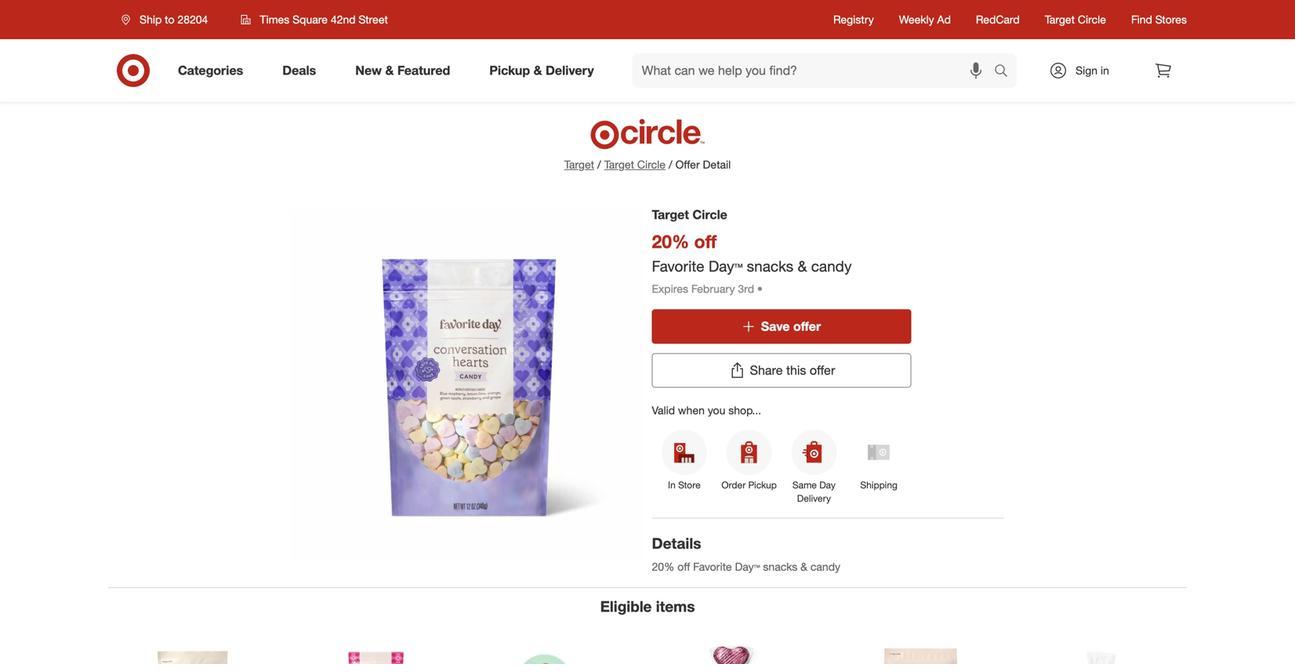 Task type: describe. For each thing, give the bounding box(es) containing it.
1 vertical spatial target circle
[[652, 207, 728, 222]]

1 / from the left
[[598, 158, 601, 171]]

square
[[293, 13, 328, 26]]

times
[[260, 13, 290, 26]]

share this offer button
[[652, 353, 912, 388]]

target down offer
[[652, 207, 689, 222]]

street
[[359, 13, 388, 26]]

1 horizontal spatial target circle
[[1045, 13, 1106, 26]]

off inside details 20% off favorite day™ snacks & candy
[[678, 560, 690, 574]]

times square 42nd street button
[[231, 5, 398, 34]]

sign in
[[1076, 64, 1109, 77]]

target left target circle button
[[564, 158, 594, 171]]

1 vertical spatial offer
[[810, 363, 835, 378]]

in store
[[668, 479, 701, 491]]

pickup & delivery
[[490, 63, 594, 78]]

deals
[[282, 63, 316, 78]]

items
[[656, 598, 695, 616]]

20% inside 20% off favorite day™ snacks & candy expires february 3rd •
[[652, 231, 689, 252]]

ship to 28204
[[140, 13, 208, 26]]

same day delivery
[[793, 479, 836, 504]]

20% off favorite day™ snacks & candy expires february 3rd •
[[652, 231, 852, 296]]

new
[[355, 63, 382, 78]]

find stores
[[1131, 13, 1187, 26]]

candy inside details 20% off favorite day™ snacks & candy
[[811, 560, 841, 574]]

1 vertical spatial pickup
[[749, 479, 777, 491]]

favorite inside details 20% off favorite day™ snacks & candy
[[693, 560, 732, 574]]

•
[[757, 282, 763, 296]]

order pickup
[[722, 479, 777, 491]]

categories link
[[165, 53, 263, 88]]

detail
[[703, 158, 731, 171]]

eligible
[[600, 598, 652, 616]]

search button
[[987, 53, 1025, 91]]

2 vertical spatial circle
[[693, 207, 728, 222]]

ad
[[937, 13, 951, 26]]

store
[[678, 479, 701, 491]]

registry link
[[833, 12, 874, 27]]

you
[[708, 403, 726, 417]]

when
[[678, 403, 705, 417]]

deals link
[[269, 53, 336, 88]]

0 horizontal spatial pickup
[[490, 63, 530, 78]]

registry
[[833, 13, 874, 26]]

share this offer
[[750, 363, 835, 378]]

0 vertical spatial circle
[[1078, 13, 1106, 26]]

eligible items
[[600, 598, 695, 616]]

day™ inside details 20% off favorite day™ snacks & candy
[[735, 560, 760, 574]]

3rd
[[738, 282, 754, 296]]

target right target link
[[604, 158, 634, 171]]

shipping
[[860, 479, 898, 491]]

sign in link
[[1036, 53, 1134, 88]]

day™ inside 20% off favorite day™ snacks & candy expires february 3rd •
[[709, 257, 743, 275]]



Task type: vqa. For each thing, say whether or not it's contained in the screenshot.
12/15
no



Task type: locate. For each thing, give the bounding box(es) containing it.
20%
[[652, 231, 689, 252], [652, 560, 675, 574]]

delivery inside same day delivery
[[797, 493, 831, 504]]

target circle up sign in "link"
[[1045, 13, 1106, 26]]

favorite down details
[[693, 560, 732, 574]]

day
[[820, 479, 836, 491]]

expires
[[652, 282, 688, 296]]

delivery for day
[[797, 493, 831, 504]]

2 / from the left
[[669, 158, 672, 171]]

0 vertical spatial 20%
[[652, 231, 689, 252]]

favorite inside 20% off favorite day™ snacks & candy expires february 3rd •
[[652, 257, 705, 275]]

snacks
[[747, 257, 794, 275], [763, 560, 798, 574]]

1 vertical spatial favorite
[[693, 560, 732, 574]]

in
[[1101, 64, 1109, 77]]

order
[[722, 479, 746, 491]]

new & featured
[[355, 63, 450, 78]]

offer right this
[[810, 363, 835, 378]]

times square 42nd street
[[260, 13, 388, 26]]

target circle down offer
[[652, 207, 728, 222]]

1 vertical spatial target circle link
[[604, 157, 666, 173]]

ship to 28204 button
[[111, 5, 225, 34]]

0 horizontal spatial circle
[[637, 158, 666, 171]]

redcard
[[976, 13, 1020, 26]]

circle left find
[[1078, 13, 1106, 26]]

offer
[[676, 158, 700, 171]]

delivery
[[546, 63, 594, 78], [797, 493, 831, 504]]

0 horizontal spatial target circle
[[652, 207, 728, 222]]

20% up expires at the top
[[652, 231, 689, 252]]

1 horizontal spatial circle
[[693, 207, 728, 222]]

details 20% off favorite day™ snacks & candy
[[652, 534, 841, 574]]

february
[[691, 282, 735, 296]]

save offer
[[761, 319, 821, 334]]

0 vertical spatial offer
[[793, 319, 821, 334]]

ship
[[140, 13, 162, 26]]

offer right save
[[793, 319, 821, 334]]

28204
[[178, 13, 208, 26]]

circle down detail
[[693, 207, 728, 222]]

circle down target circle logo
[[637, 158, 666, 171]]

2 20% from the top
[[652, 560, 675, 574]]

same
[[793, 479, 817, 491]]

stores
[[1156, 13, 1187, 26]]

target link
[[564, 158, 594, 171]]

featured
[[397, 63, 450, 78]]

20% inside details 20% off favorite day™ snacks & candy
[[652, 560, 675, 574]]

0 vertical spatial candy
[[811, 257, 852, 275]]

pickup & delivery link
[[476, 53, 614, 88]]

target circle logo image
[[588, 118, 707, 151]]

this
[[786, 363, 806, 378]]

candy
[[811, 257, 852, 275], [811, 560, 841, 574]]

in
[[668, 479, 676, 491]]

snacks inside 20% off favorite day™ snacks & candy expires february 3rd •
[[747, 257, 794, 275]]

offer
[[793, 319, 821, 334], [810, 363, 835, 378]]

pickup
[[490, 63, 530, 78], [749, 479, 777, 491]]

weekly ad
[[899, 13, 951, 26]]

candy inside 20% off favorite day™ snacks & candy expires february 3rd •
[[811, 257, 852, 275]]

0 horizontal spatial off
[[678, 560, 690, 574]]

0 vertical spatial snacks
[[747, 257, 794, 275]]

1 20% from the top
[[652, 231, 689, 252]]

1 vertical spatial candy
[[811, 560, 841, 574]]

20% down details
[[652, 560, 675, 574]]

details
[[652, 534, 701, 552]]

0 horizontal spatial /
[[598, 158, 601, 171]]

categories
[[178, 63, 243, 78]]

2 horizontal spatial circle
[[1078, 13, 1106, 26]]

sign
[[1076, 64, 1098, 77]]

circle
[[1078, 13, 1106, 26], [637, 158, 666, 171], [693, 207, 728, 222]]

target circle button
[[604, 157, 666, 173]]

target circle link
[[1045, 12, 1106, 27], [604, 157, 666, 173]]

1 vertical spatial delivery
[[797, 493, 831, 504]]

/
[[598, 158, 601, 171], [669, 158, 672, 171]]

& inside 20% off favorite day™ snacks & candy expires february 3rd •
[[798, 257, 807, 275]]

/ left offer
[[669, 158, 672, 171]]

1 horizontal spatial /
[[669, 158, 672, 171]]

target up sign in "link"
[[1045, 13, 1075, 26]]

1 vertical spatial day™
[[735, 560, 760, 574]]

weekly
[[899, 13, 934, 26]]

find stores link
[[1131, 12, 1187, 27]]

candy up save offer
[[811, 257, 852, 275]]

target circle link up sign in "link"
[[1045, 12, 1106, 27]]

target / target circle / offer detail
[[564, 158, 731, 171]]

target circle
[[1045, 13, 1106, 26], [652, 207, 728, 222]]

favorite up expires at the top
[[652, 257, 705, 275]]

/ right target link
[[598, 158, 601, 171]]

delivery for &
[[546, 63, 594, 78]]

0 vertical spatial target circle link
[[1045, 12, 1106, 27]]

save offer button
[[652, 309, 912, 344]]

target circle link down target circle logo
[[604, 157, 666, 173]]

candy down same day delivery
[[811, 560, 841, 574]]

off inside 20% off favorite day™ snacks & candy expires february 3rd •
[[694, 231, 717, 252]]

off up february
[[694, 231, 717, 252]]

1 vertical spatial circle
[[637, 158, 666, 171]]

off
[[694, 231, 717, 252], [678, 560, 690, 574]]

0 vertical spatial off
[[694, 231, 717, 252]]

&
[[385, 63, 394, 78], [534, 63, 542, 78], [798, 257, 807, 275], [801, 560, 808, 574]]

search
[[987, 64, 1025, 80]]

0 horizontal spatial delivery
[[546, 63, 594, 78]]

redcard link
[[976, 12, 1020, 27]]

0 vertical spatial delivery
[[546, 63, 594, 78]]

0 vertical spatial target circle
[[1045, 13, 1106, 26]]

0 vertical spatial day™
[[709, 257, 743, 275]]

1 vertical spatial snacks
[[763, 560, 798, 574]]

off down details
[[678, 560, 690, 574]]

1 horizontal spatial target circle link
[[1045, 12, 1106, 27]]

to
[[165, 13, 175, 26]]

1 vertical spatial off
[[678, 560, 690, 574]]

0 vertical spatial pickup
[[490, 63, 530, 78]]

1 horizontal spatial delivery
[[797, 493, 831, 504]]

snacks inside details 20% off favorite day™ snacks & candy
[[763, 560, 798, 574]]

1 horizontal spatial pickup
[[749, 479, 777, 491]]

0 horizontal spatial target circle link
[[604, 157, 666, 173]]

save
[[761, 319, 790, 334]]

weekly ad link
[[899, 12, 951, 27]]

1 vertical spatial 20%
[[652, 560, 675, 574]]

What can we help you find? suggestions appear below search field
[[633, 53, 998, 88]]

& inside details 20% off favorite day™ snacks & candy
[[801, 560, 808, 574]]

valid when you shop...
[[652, 403, 761, 417]]

share
[[750, 363, 783, 378]]

0 vertical spatial favorite
[[652, 257, 705, 275]]

find
[[1131, 13, 1153, 26]]

target
[[1045, 13, 1075, 26], [564, 158, 594, 171], [604, 158, 634, 171], [652, 207, 689, 222]]

new & featured link
[[342, 53, 470, 88]]

42nd
[[331, 13, 356, 26]]

1 horizontal spatial off
[[694, 231, 717, 252]]

shop...
[[729, 403, 761, 417]]

favorite
[[652, 257, 705, 275], [693, 560, 732, 574]]

valid
[[652, 403, 675, 417]]

day™
[[709, 257, 743, 275], [735, 560, 760, 574]]



